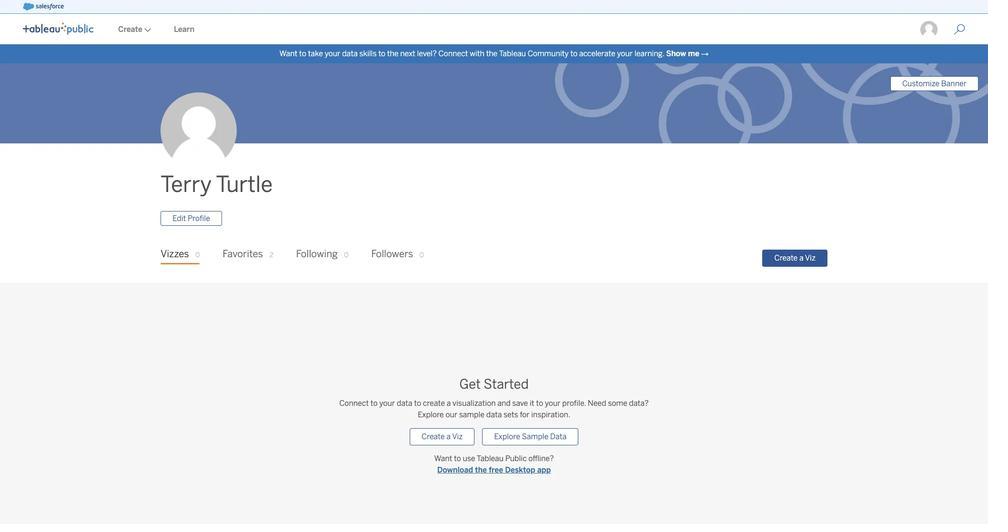Task type: locate. For each thing, give the bounding box(es) containing it.
2 vertical spatial data
[[486, 410, 502, 419]]

create a viz for the leftmost create a viz button
[[421, 432, 463, 441]]

edit profile
[[172, 214, 210, 223]]

terry
[[161, 172, 212, 198]]

1 0 from the left
[[196, 251, 200, 259]]

tableau inside want to use tableau public offline? download the free desktop app
[[477, 454, 504, 463]]

the left next
[[387, 49, 399, 58]]

salesforce logo image
[[23, 3, 64, 10]]

data
[[342, 49, 358, 58], [397, 399, 412, 408], [486, 410, 502, 419]]

0 horizontal spatial want
[[279, 49, 297, 58]]

want up download
[[434, 454, 452, 463]]

0 right following
[[344, 251, 348, 259]]

save
[[512, 399, 528, 408]]

customize banner
[[902, 79, 967, 88]]

with
[[470, 49, 484, 58]]

1 horizontal spatial create a viz
[[774, 253, 816, 262]]

1 horizontal spatial 0
[[344, 251, 348, 259]]

learn
[[174, 25, 194, 34]]

download
[[437, 466, 473, 475]]

data left create
[[397, 399, 412, 408]]

1 vertical spatial create
[[774, 253, 798, 262]]

0 for vizzes
[[196, 251, 200, 259]]

explore inside connect to your data to create a visualization and save it to your profile. need some data? explore our sample data sets for inspiration.
[[418, 410, 444, 419]]

the right with
[[486, 49, 498, 58]]

logo image
[[23, 22, 93, 35]]

edit
[[172, 214, 186, 223]]

download the free desktop app link
[[434, 465, 554, 476]]

want
[[279, 49, 297, 58], [434, 454, 452, 463]]

0 for followers
[[420, 251, 424, 259]]

turtle
[[216, 172, 273, 198]]

want inside want to use tableau public offline? download the free desktop app
[[434, 454, 452, 463]]

0 vertical spatial explore
[[418, 410, 444, 419]]

banner
[[941, 79, 967, 88]]

1 horizontal spatial connect
[[438, 49, 468, 58]]

your right take at the left top of the page
[[325, 49, 340, 58]]

viz for create a viz button to the right
[[805, 253, 816, 262]]

customize
[[902, 79, 939, 88]]

0 vertical spatial create a viz
[[774, 253, 816, 262]]

2 horizontal spatial 0
[[420, 251, 424, 259]]

create a viz for create a viz button to the right
[[774, 253, 816, 262]]

a
[[799, 253, 804, 262], [447, 399, 451, 408], [446, 432, 451, 441]]

profile
[[188, 214, 210, 223]]

0 vertical spatial viz
[[805, 253, 816, 262]]

1 horizontal spatial explore
[[494, 432, 520, 441]]

2 horizontal spatial create
[[774, 253, 798, 262]]

0 horizontal spatial explore
[[418, 410, 444, 419]]

0 right followers
[[420, 251, 424, 259]]

0 vertical spatial connect
[[438, 49, 468, 58]]

the inside want to use tableau public offline? download the free desktop app
[[475, 466, 487, 475]]

0 horizontal spatial 0
[[196, 251, 200, 259]]

0 horizontal spatial create
[[118, 25, 142, 34]]

1 horizontal spatial data
[[397, 399, 412, 408]]

public
[[505, 454, 527, 463]]

the for data
[[387, 49, 399, 58]]

tableau right with
[[499, 49, 526, 58]]

explore down create
[[418, 410, 444, 419]]

0 right vizzes
[[196, 251, 200, 259]]

create
[[118, 25, 142, 34], [774, 253, 798, 262], [421, 432, 445, 441]]

3 0 from the left
[[420, 251, 424, 259]]

favorites
[[223, 248, 263, 260]]

0 horizontal spatial data
[[342, 49, 358, 58]]

viz
[[805, 253, 816, 262], [452, 432, 463, 441]]

learning.
[[634, 49, 664, 58]]

tableau up download the free desktop app link
[[477, 454, 504, 463]]

the left free
[[475, 466, 487, 475]]

create button
[[107, 15, 162, 44]]

1 vertical spatial viz
[[452, 432, 463, 441]]

go to search image
[[942, 24, 977, 35]]

data down and
[[486, 410, 502, 419]]

2 horizontal spatial data
[[486, 410, 502, 419]]

want left take at the left top of the page
[[279, 49, 297, 58]]

1 vertical spatial data
[[397, 399, 412, 408]]

take
[[308, 49, 323, 58]]

1 vertical spatial explore
[[494, 432, 520, 441]]

create a viz
[[774, 253, 816, 262], [421, 432, 463, 441]]

create a viz button
[[762, 250, 828, 267], [410, 429, 475, 446]]

1 vertical spatial a
[[447, 399, 451, 408]]

data left skills
[[342, 49, 358, 58]]

0 vertical spatial create a viz button
[[762, 250, 828, 267]]

profile.
[[562, 399, 586, 408]]

want to take your data skills to the next level? connect with the tableau community to accelerate your learning. show me →
[[279, 49, 709, 58]]

1 vertical spatial connect
[[339, 399, 369, 408]]

want for want to use tableau public offline? download the free desktop app
[[434, 454, 452, 463]]

0 vertical spatial want
[[279, 49, 297, 58]]

0 horizontal spatial create a viz button
[[410, 429, 475, 446]]

accelerate
[[579, 49, 615, 58]]

your left learning.
[[617, 49, 633, 58]]

1 vertical spatial tableau
[[477, 454, 504, 463]]

1 vertical spatial create a viz button
[[410, 429, 475, 446]]

app
[[537, 466, 551, 475]]

2
[[269, 251, 273, 259]]

0 vertical spatial create
[[118, 25, 142, 34]]

use
[[463, 454, 475, 463]]

0 horizontal spatial viz
[[452, 432, 463, 441]]

2 0 from the left
[[344, 251, 348, 259]]

1 horizontal spatial create a viz button
[[762, 250, 828, 267]]

following
[[296, 248, 338, 260]]

→
[[701, 49, 709, 58]]

connect
[[438, 49, 468, 58], [339, 399, 369, 408]]

0 horizontal spatial create a viz
[[421, 432, 463, 441]]

1 vertical spatial want
[[434, 454, 452, 463]]

edit profile button
[[161, 211, 222, 226]]

0 vertical spatial a
[[799, 253, 804, 262]]

1 horizontal spatial viz
[[805, 253, 816, 262]]

desktop
[[505, 466, 535, 475]]

your
[[325, 49, 340, 58], [617, 49, 633, 58], [379, 399, 395, 408], [545, 399, 561, 408]]

to
[[299, 49, 306, 58], [378, 49, 385, 58], [570, 49, 577, 58], [371, 399, 378, 408], [414, 399, 421, 408], [536, 399, 543, 408], [454, 454, 461, 463]]

explore
[[418, 410, 444, 419], [494, 432, 520, 441]]

create inside dropdown button
[[118, 25, 142, 34]]

2 vertical spatial create
[[421, 432, 445, 441]]

1 horizontal spatial create
[[421, 432, 445, 441]]

data?
[[629, 399, 649, 408]]

terry turtle
[[161, 172, 273, 198]]

visualization
[[453, 399, 496, 408]]

0
[[196, 251, 200, 259], [344, 251, 348, 259], [420, 251, 424, 259]]

the
[[387, 49, 399, 58], [486, 49, 498, 58], [475, 466, 487, 475]]

explore down sets
[[494, 432, 520, 441]]

sample
[[459, 410, 485, 419]]

0 vertical spatial tableau
[[499, 49, 526, 58]]

2 vertical spatial a
[[446, 432, 451, 441]]

1 horizontal spatial want
[[434, 454, 452, 463]]

followers
[[371, 248, 413, 260]]

a inside connect to your data to create a visualization and save it to your profile. need some data? explore our sample data sets for inspiration.
[[447, 399, 451, 408]]

0 horizontal spatial connect
[[339, 399, 369, 408]]

community
[[528, 49, 569, 58]]

tableau
[[499, 49, 526, 58], [477, 454, 504, 463]]

1 vertical spatial create a viz
[[421, 432, 463, 441]]



Task type: vqa. For each thing, say whether or not it's contained in the screenshot.


Task type: describe. For each thing, give the bounding box(es) containing it.
explore sample data
[[494, 432, 567, 441]]

learn link
[[162, 15, 206, 44]]

sample
[[522, 432, 548, 441]]

offline?
[[528, 454, 554, 463]]

a for create a viz button to the right
[[799, 253, 804, 262]]

create
[[423, 399, 445, 408]]

vizzes
[[161, 248, 189, 260]]

the for public
[[475, 466, 487, 475]]

create for create a viz button to the right
[[774, 253, 798, 262]]

show me link
[[666, 49, 699, 58]]

sets
[[504, 410, 518, 419]]

inspiration.
[[531, 410, 570, 419]]

our
[[446, 410, 457, 419]]

get started
[[459, 377, 529, 392]]

show
[[666, 49, 686, 58]]

free
[[489, 466, 503, 475]]

avatar image
[[161, 93, 237, 169]]

data
[[550, 432, 567, 441]]

connect to your data to create a visualization and save it to your profile. need some data? explore our sample data sets for inspiration.
[[339, 399, 649, 419]]

me
[[688, 49, 699, 58]]

for
[[520, 410, 530, 419]]

skills
[[359, 49, 377, 58]]

create for the leftmost create a viz button
[[421, 432, 445, 441]]

some
[[608, 399, 627, 408]]

connect inside connect to your data to create a visualization and save it to your profile. need some data? explore our sample data sets for inspiration.
[[339, 399, 369, 408]]

terry.turtle image
[[919, 20, 939, 39]]

next
[[400, 49, 415, 58]]

level?
[[417, 49, 437, 58]]

want to use tableau public offline? download the free desktop app
[[434, 454, 554, 475]]

your up inspiration.
[[545, 399, 561, 408]]

explore sample data link
[[482, 429, 578, 446]]

your left create
[[379, 399, 395, 408]]

and
[[497, 399, 511, 408]]

a for the leftmost create a viz button
[[446, 432, 451, 441]]

viz for the leftmost create a viz button
[[452, 432, 463, 441]]

need
[[588, 399, 606, 408]]

0 vertical spatial data
[[342, 49, 358, 58]]

get
[[459, 377, 481, 392]]

want for want to take your data skills to the next level? connect with the tableau community to accelerate your learning. show me →
[[279, 49, 297, 58]]

started
[[484, 377, 529, 392]]

to inside want to use tableau public offline? download the free desktop app
[[454, 454, 461, 463]]

customize banner button
[[890, 76, 979, 91]]

0 for following
[[344, 251, 348, 259]]

it
[[530, 399, 534, 408]]



